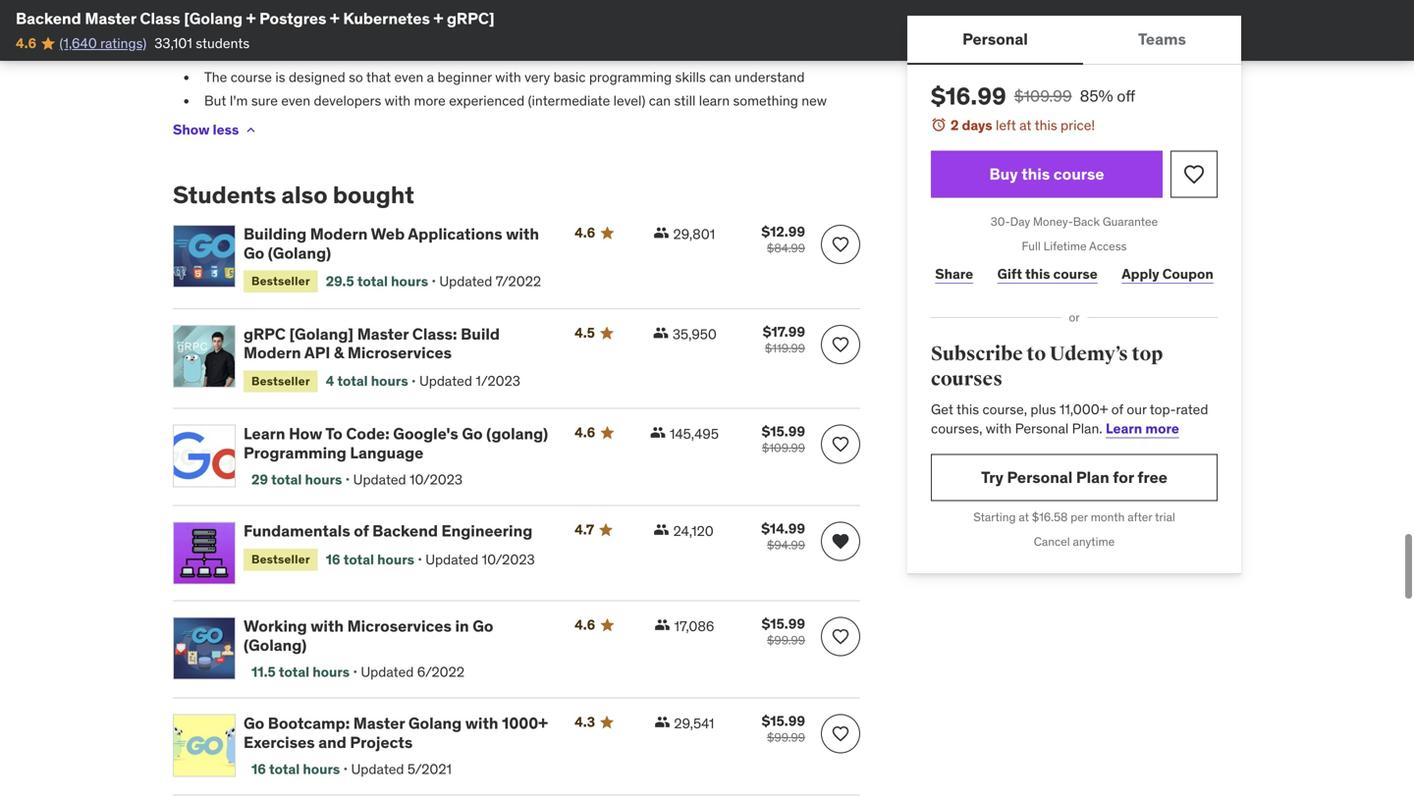 Task type: vqa. For each thing, say whether or not it's contained in the screenshot.
NEED MORE DETAILS BEFORE YOU START? LEARN MORE.
no



Task type: describe. For each thing, give the bounding box(es) containing it.
anytime
[[1073, 534, 1115, 549]]

1 horizontal spatial more
[[1145, 420, 1179, 437]]

courses,
[[931, 420, 982, 437]]

gift
[[997, 265, 1022, 283]]

top
[[1132, 342, 1163, 366]]

skills
[[675, 68, 706, 86]]

wants
[[282, 26, 319, 44]]

updated 5/2021
[[351, 761, 452, 778]]

4
[[326, 372, 334, 390]]

show less
[[173, 121, 239, 138]]

buy this course
[[989, 164, 1104, 184]]

lifetime
[[1044, 239, 1087, 254]]

share
[[935, 265, 973, 283]]

(golang) inside working with microservices in go (golang)
[[244, 635, 307, 655]]

with down "that"
[[385, 92, 411, 109]]

3 bestseller from the top
[[251, 552, 310, 567]]

xsmall image for working with microservices in go (golang)
[[654, 617, 670, 633]]

buy
[[989, 164, 1018, 184]]

programming
[[589, 68, 672, 86]]

modern inside building modern web applications with go (golang)
[[310, 224, 368, 244]]

starting at $16.58 per month after trial cancel anytime
[[973, 510, 1175, 549]]

microservices inside grpc [golang] master class: build modern api & microservices
[[347, 343, 452, 363]]

programming
[[244, 443, 347, 463]]

exercises
[[244, 733, 315, 753]]

$15.99 $99.99 for go bootcamp: master golang with 1000+ exercises and projects
[[762, 713, 805, 746]]

still
[[674, 92, 696, 109]]

code:
[[346, 424, 390, 444]]

updated 10/2023 for 29 total hours
[[353, 471, 463, 489]]

to inside subscribe to udemy's top courses
[[1027, 342, 1046, 366]]

new
[[802, 92, 827, 109]]

apply coupon
[[1122, 265, 1214, 283]]

hours down building modern web applications with go (golang) link
[[391, 272, 428, 290]]

course for buy this course
[[1054, 164, 1104, 184]]

at inside starting at $16.58 per month after trial cancel anytime
[[1019, 510, 1029, 525]]

go inside the go bootcamp: master golang with 1000+ exercises and projects
[[244, 714, 264, 734]]

0 horizontal spatial learn
[[338, 26, 368, 44]]

anyone who wants to learn about backend web service development using golang, postgres, docker & kubernetes the course is designed so that even a beginner with very basic programming skills can understand but i'm sure even developers with more experienced (intermediate level) can still learn something new
[[204, 26, 830, 109]]

with left 'very'
[[495, 68, 521, 86]]

(1,640
[[59, 34, 97, 52]]

grpc [golang] master class: build modern api & microservices
[[244, 324, 500, 363]]

updated down working with microservices in go (golang) link
[[361, 663, 414, 681]]

total right 11.5
[[279, 663, 309, 681]]

building modern web applications with go (golang) link
[[244, 224, 551, 263]]

total right the 29
[[271, 471, 302, 489]]

building
[[244, 224, 307, 244]]

(golang) inside building modern web applications with go (golang)
[[268, 243, 331, 263]]

share button
[[931, 255, 978, 294]]

that
[[366, 68, 391, 86]]

$12.99
[[761, 223, 805, 241]]

$15.99 for go bootcamp: master golang with 1000+ exercises and projects
[[762, 713, 805, 730]]

29
[[251, 471, 268, 489]]

33,101
[[154, 34, 192, 52]]

with inside the go bootcamp: master golang with 1000+ exercises and projects
[[465, 714, 498, 734]]

total down "fundamentals of backend engineering"
[[343, 551, 374, 568]]

understand
[[735, 68, 805, 86]]

0 horizontal spatial even
[[281, 92, 310, 109]]

grpc [golang] master class: build modern api & microservices link
[[244, 324, 551, 363]]

try personal plan for free link
[[931, 454, 1218, 501]]

this down $16.99 $109.99 85% off
[[1035, 116, 1057, 134]]

11.5 total hours
[[251, 663, 350, 681]]

7/2022
[[496, 272, 541, 290]]

price!
[[1061, 116, 1095, 134]]

go inside working with microservices in go (golang)
[[473, 616, 493, 637]]

35,950
[[673, 326, 717, 343]]

$84.99
[[767, 241, 805, 256]]

language
[[350, 443, 424, 463]]

very
[[525, 68, 550, 86]]

go bootcamp: master golang with 1000+ exercises and projects
[[244, 714, 548, 753]]

2
[[951, 116, 959, 134]]

85%
[[1080, 86, 1113, 106]]

docker
[[775, 26, 818, 44]]

free
[[1138, 467, 1168, 487]]

updated down language on the bottom left
[[353, 471, 406, 489]]

show less button
[[173, 110, 259, 150]]

teams
[[1138, 29, 1186, 49]]

$14.99
[[761, 520, 805, 538]]

wishlist image for grpc [golang] master class: build modern api & microservices
[[831, 335, 850, 354]]

10/2023 for 29 total hours
[[410, 471, 463, 489]]

4 total hours
[[326, 372, 408, 390]]

golang,
[[663, 26, 710, 44]]

backend master class [golang + postgres + kubernetes + grpc]
[[16, 8, 495, 28]]

who
[[253, 26, 279, 44]]

experienced
[[449, 92, 525, 109]]

go inside building modern web applications with go (golang)
[[244, 243, 264, 263]]

modern inside grpc [golang] master class: build modern api & microservices
[[244, 343, 301, 363]]

web
[[467, 26, 492, 44]]

0 vertical spatial at
[[1019, 116, 1032, 134]]

designed
[[289, 68, 345, 86]]

6/2022
[[417, 663, 464, 681]]

rated
[[1176, 400, 1208, 418]]

developers
[[314, 92, 381, 109]]

$15.99 $99.99 for working with microservices in go (golang)
[[762, 615, 805, 648]]

applications
[[408, 224, 502, 244]]

projects
[[350, 733, 413, 753]]

learn more link
[[1106, 420, 1179, 437]]

29,541
[[674, 715, 714, 733]]

master for grpc
[[357, 324, 409, 344]]

$16.99
[[931, 82, 1006, 111]]

learn for learn more
[[1106, 420, 1142, 437]]

11,000+
[[1059, 400, 1108, 418]]

$109.99 for $16.99
[[1014, 86, 1072, 106]]

hours down programming
[[305, 471, 342, 489]]

level)
[[613, 92, 646, 109]]

backend
[[411, 26, 463, 44]]

less
[[213, 121, 239, 138]]

xsmall image inside show less button
[[243, 122, 259, 138]]

$12.99 $84.99
[[761, 223, 805, 256]]

updated 7/2022
[[439, 272, 541, 290]]

courses
[[931, 367, 1003, 391]]

using
[[626, 26, 659, 44]]

udemy's
[[1050, 342, 1128, 366]]

wishlist image for learn how to code: google's go (golang) programming language
[[831, 435, 850, 454]]

grpc
[[244, 324, 286, 344]]

$17.99 $119.99
[[763, 323, 805, 356]]

1000+
[[502, 714, 548, 734]]

so
[[349, 68, 363, 86]]

gift this course link
[[993, 255, 1102, 294]]

this for get
[[956, 400, 979, 418]]

3 + from the left
[[434, 8, 443, 28]]

this for gift
[[1025, 265, 1050, 283]]

xsmall image for grpc [golang] master class: build modern api & microservices
[[653, 325, 669, 341]]

working with microservices in go (golang) link
[[244, 616, 551, 655]]

1 + from the left
[[246, 8, 256, 28]]

wishlist image for fundamentals of backend engineering
[[831, 532, 850, 552]]

bootcamp:
[[268, 714, 350, 734]]



Task type: locate. For each thing, give the bounding box(es) containing it.
0 vertical spatial more
[[414, 92, 446, 109]]

master up (1,640 ratings)
[[85, 8, 136, 28]]

personal up $16.58 in the bottom of the page
[[1007, 467, 1073, 487]]

0 vertical spatial $15.99 $99.99
[[762, 615, 805, 648]]

0 vertical spatial xsmall image
[[650, 425, 666, 441]]

kubernetes up "that"
[[343, 8, 430, 28]]

get
[[931, 400, 953, 418]]

teams button
[[1083, 16, 1241, 63]]

can right skills
[[709, 68, 731, 86]]

go left (golang)
[[462, 424, 483, 444]]

money-
[[1033, 214, 1073, 229]]

1 wishlist image from the top
[[831, 235, 850, 255]]

master right and
[[353, 714, 405, 734]]

even
[[394, 68, 424, 86], [281, 92, 310, 109]]

2 vertical spatial bestseller
[[251, 552, 310, 567]]

gift this course
[[997, 265, 1098, 283]]

$99.99 right 17,086
[[767, 633, 805, 648]]

0 horizontal spatial more
[[414, 92, 446, 109]]

30-day money-back guarantee full lifetime access
[[991, 214, 1158, 254]]

xsmall image left 24,120
[[654, 522, 669, 538]]

master
[[85, 8, 136, 28], [357, 324, 409, 344], [353, 714, 405, 734]]

wishlist image for building modern web applications with go (golang)
[[831, 235, 850, 255]]

go right the in
[[473, 616, 493, 637]]

xsmall image for fundamentals of backend engineering
[[654, 522, 669, 538]]

1 vertical spatial even
[[281, 92, 310, 109]]

$94.99
[[767, 538, 805, 553]]

postgres
[[259, 8, 326, 28]]

1 vertical spatial 16
[[251, 761, 266, 778]]

0 vertical spatial kubernetes
[[343, 8, 430, 28]]

0 vertical spatial modern
[[310, 224, 368, 244]]

$15.99 $99.99 right the 29,541
[[762, 713, 805, 746]]

how
[[289, 424, 322, 444]]

1 vertical spatial more
[[1145, 420, 1179, 437]]

building modern web applications with go (golang)
[[244, 224, 539, 263]]

top-
[[1150, 400, 1176, 418]]

xsmall image left 145,495
[[650, 425, 666, 441]]

$109.99 inside the $15.99 $109.99
[[762, 441, 805, 456]]

+
[[246, 8, 256, 28], [330, 8, 340, 28], [434, 8, 443, 28]]

updated 10/2023 for 16 total hours
[[425, 551, 535, 568]]

course inside anyone who wants to learn about backend web service development using golang, postgres, docker & kubernetes the course is designed so that even a beginner with very basic programming skills can understand but i'm sure even developers with more experienced (intermediate level) can still learn something new
[[231, 68, 272, 86]]

1 vertical spatial kubernetes
[[204, 45, 276, 63]]

personal inside button
[[962, 29, 1028, 49]]

0 vertical spatial course
[[231, 68, 272, 86]]

master for go
[[353, 714, 405, 734]]

with inside get this course, plus 11,000+ of our top-rated courses, with personal plan.
[[986, 420, 1012, 437]]

go down 11.5
[[244, 714, 264, 734]]

1 horizontal spatial $109.99
[[1014, 86, 1072, 106]]

of right fundamentals
[[354, 521, 369, 541]]

xsmall image for go bootcamp: master golang with 1000+ exercises and projects
[[654, 715, 670, 730]]

0 vertical spatial 16
[[326, 551, 340, 568]]

microservices up updated 6/2022
[[347, 616, 452, 637]]

of left our
[[1111, 400, 1123, 418]]

1 horizontal spatial backend
[[372, 521, 438, 541]]

$99.99
[[767, 633, 805, 648], [767, 730, 805, 746]]

xsmall image right less
[[243, 122, 259, 138]]

updated 10/2023 down language on the bottom left
[[353, 471, 463, 489]]

hours down working with microservices in go (golang)
[[312, 663, 350, 681]]

access
[[1089, 239, 1127, 254]]

0 horizontal spatial $109.99
[[762, 441, 805, 456]]

with inside working with microservices in go (golang)
[[311, 616, 344, 637]]

master up 4 total hours
[[357, 324, 409, 344]]

kubernetes
[[343, 8, 430, 28], [204, 45, 276, 63]]

personal
[[962, 29, 1028, 49], [1015, 420, 1069, 437], [1007, 467, 1073, 487]]

0 vertical spatial $99.99
[[767, 633, 805, 648]]

updated down applications at the left top of page
[[439, 272, 492, 290]]

bestseller for go
[[251, 274, 310, 289]]

1 $15.99 from the top
[[762, 423, 805, 441]]

$99.99 for working with microservices in go (golang)
[[767, 633, 805, 648]]

1 vertical spatial 16 total hours
[[251, 761, 340, 778]]

xsmall image left 17,086
[[654, 617, 670, 633]]

in
[[455, 616, 469, 637]]

api
[[304, 343, 330, 363]]

10/2023 down the engineering
[[482, 551, 535, 568]]

2 $99.99 from the top
[[767, 730, 805, 746]]

even left 'a'
[[394, 68, 424, 86]]

$99.99 for go bootcamp: master golang with 1000+ exercises and projects
[[767, 730, 805, 746]]

learn left how
[[244, 424, 285, 444]]

0 vertical spatial of
[[1111, 400, 1123, 418]]

0 horizontal spatial modern
[[244, 343, 301, 363]]

learn down our
[[1106, 420, 1142, 437]]

master inside grpc [golang] master class: build modern api & microservices
[[357, 324, 409, 344]]

0 horizontal spatial learn
[[244, 424, 285, 444]]

0 vertical spatial (golang)
[[268, 243, 331, 263]]

10/2023 for 16 total hours
[[482, 551, 535, 568]]

xsmall image
[[650, 425, 666, 441], [654, 617, 670, 633]]

to right wants
[[322, 26, 334, 44]]

1 horizontal spatial learn
[[1106, 420, 1142, 437]]

with left "1000+"
[[465, 714, 498, 734]]

0 vertical spatial backend
[[16, 8, 81, 28]]

2 $15.99 from the top
[[762, 615, 805, 633]]

even down the is
[[281, 92, 310, 109]]

more inside anyone who wants to learn about backend web service development using golang, postgres, docker & kubernetes the course is designed so that even a beginner with very basic programming skills can understand but i'm sure even developers with more experienced (intermediate level) can still learn something new
[[414, 92, 446, 109]]

subscribe
[[931, 342, 1023, 366]]

kubernetes inside anyone who wants to learn about backend web service development using golang, postgres, docker & kubernetes the course is designed so that even a beginner with very basic programming skills can understand but i'm sure even developers with more experienced (intermediate level) can still learn something new
[[204, 45, 276, 63]]

and
[[318, 733, 347, 753]]

1 vertical spatial (golang)
[[244, 635, 307, 655]]

fundamentals of backend engineering link
[[244, 521, 551, 541]]

1 $15.99 $99.99 from the top
[[762, 615, 805, 648]]

2 wishlist image from the top
[[831, 335, 850, 354]]

0 vertical spatial wishlist image
[[1182, 163, 1206, 186]]

$16.99 $109.99 85% off
[[931, 82, 1135, 111]]

class
[[140, 8, 180, 28]]

at right 'left'
[[1019, 116, 1032, 134]]

can
[[709, 68, 731, 86], [649, 92, 671, 109]]

1 vertical spatial to
[[1027, 342, 1046, 366]]

per
[[1071, 510, 1088, 525]]

0 horizontal spatial 10/2023
[[410, 471, 463, 489]]

backend
[[16, 8, 81, 28], [372, 521, 438, 541]]

1 vertical spatial $15.99 $99.99
[[762, 713, 805, 746]]

0 vertical spatial 16 total hours
[[326, 551, 414, 568]]

4 wishlist image from the top
[[831, 724, 850, 744]]

1 vertical spatial of
[[354, 521, 369, 541]]

build
[[461, 324, 500, 344]]

wishlist image for go bootcamp: master golang with 1000+ exercises and projects
[[831, 724, 850, 744]]

of
[[1111, 400, 1123, 418], [354, 521, 369, 541]]

modern left the api
[[244, 343, 301, 363]]

about
[[372, 26, 407, 44]]

$15.99 $109.99
[[762, 423, 805, 456]]

1 vertical spatial backend
[[372, 521, 438, 541]]

1 vertical spatial $109.99
[[762, 441, 805, 456]]

course inside buy this course button
[[1054, 164, 1104, 184]]

course down lifetime
[[1053, 265, 1098, 283]]

wishlist image
[[831, 235, 850, 255], [831, 335, 850, 354], [831, 435, 850, 454], [831, 724, 850, 744]]

1 horizontal spatial to
[[1027, 342, 1046, 366]]

personal down plus
[[1015, 420, 1069, 437]]

course inside the gift this course link
[[1053, 265, 1098, 283]]

0 horizontal spatial of
[[354, 521, 369, 541]]

2 microservices from the top
[[347, 616, 452, 637]]

hours down 'grpc [golang] master class: build modern api & microservices' link
[[371, 372, 408, 390]]

& inside anyone who wants to learn about backend web service development using golang, postgres, docker & kubernetes the course is designed so that even a beginner with very basic programming skills can understand but i'm sure even developers with more experienced (intermediate level) can still learn something new
[[822, 26, 830, 44]]

1 vertical spatial $15.99
[[762, 615, 805, 633]]

this up courses,
[[956, 400, 979, 418]]

with up 7/2022
[[506, 224, 539, 244]]

learn how to code: google's go (golang) programming language link
[[244, 424, 551, 463]]

beginner
[[437, 68, 492, 86]]

1 microservices from the top
[[347, 343, 452, 363]]

0 horizontal spatial can
[[649, 92, 671, 109]]

course up the back
[[1054, 164, 1104, 184]]

$14.99 $94.99
[[761, 520, 805, 553]]

hours down 'fundamentals of backend engineering' link
[[377, 551, 414, 568]]

$15.99 down $94.99
[[762, 615, 805, 633]]

golang
[[408, 714, 462, 734]]

personal up $16.99
[[962, 29, 1028, 49]]

more down top-
[[1145, 420, 1179, 437]]

show
[[173, 121, 210, 138]]

updated down "projects"
[[351, 761, 404, 778]]

tab list containing personal
[[907, 16, 1241, 65]]

0 vertical spatial to
[[322, 26, 334, 44]]

1 horizontal spatial of
[[1111, 400, 1123, 418]]

master inside the go bootcamp: master golang with 1000+ exercises and projects
[[353, 714, 405, 734]]

1 vertical spatial &
[[334, 343, 344, 363]]

16
[[326, 551, 340, 568], [251, 761, 266, 778]]

xsmall image left the 29,541
[[654, 715, 670, 730]]

$16.58
[[1032, 510, 1068, 525]]

modern up 29.5
[[310, 224, 368, 244]]

1 vertical spatial course
[[1054, 164, 1104, 184]]

web
[[371, 224, 405, 244]]

& right docker
[[822, 26, 830, 44]]

grpc]
[[447, 8, 495, 28]]

google's
[[393, 424, 458, 444]]

1 vertical spatial personal
[[1015, 420, 1069, 437]]

0 horizontal spatial &
[[334, 343, 344, 363]]

class:
[[412, 324, 457, 344]]

total right 29.5
[[357, 272, 388, 290]]

personal inside get this course, plus 11,000+ of our top-rated courses, with personal plan.
[[1015, 420, 1069, 437]]

1 horizontal spatial even
[[394, 68, 424, 86]]

$109.99 inside $16.99 $109.99 85% off
[[1014, 86, 1072, 106]]

learn
[[1106, 420, 1142, 437], [244, 424, 285, 444]]

1 bestseller from the top
[[251, 274, 310, 289]]

this for buy
[[1022, 164, 1050, 184]]

xsmall image for learn how to code: google's go (golang) programming language
[[650, 425, 666, 441]]

hours down and
[[303, 761, 340, 778]]

this right the buy
[[1022, 164, 1050, 184]]

4.5
[[575, 324, 595, 342]]

learn how to code: google's go (golang) programming language
[[244, 424, 548, 463]]

2 $15.99 $99.99 from the top
[[762, 713, 805, 746]]

learn inside learn how to code: google's go (golang) programming language
[[244, 424, 285, 444]]

16 total hours for updated 10/2023
[[326, 551, 414, 568]]

2 vertical spatial course
[[1053, 265, 1098, 283]]

0 vertical spatial 10/2023
[[410, 471, 463, 489]]

16 down fundamentals
[[326, 551, 340, 568]]

1 horizontal spatial modern
[[310, 224, 368, 244]]

course up i'm
[[231, 68, 272, 86]]

1 vertical spatial updated 10/2023
[[425, 551, 535, 568]]

1 vertical spatial at
[[1019, 510, 1029, 525]]

0 vertical spatial can
[[709, 68, 731, 86]]

with down course,
[[986, 420, 1012, 437]]

+ left grpc]
[[434, 8, 443, 28]]

0 horizontal spatial 16
[[251, 761, 266, 778]]

subscribe to udemy's top courses
[[931, 342, 1163, 391]]

16 total hours down "fundamentals of backend engineering"
[[326, 551, 414, 568]]

students
[[173, 180, 276, 210]]

go inside learn how to code: google's go (golang) programming language
[[462, 424, 483, 444]]

go down the students
[[244, 243, 264, 263]]

0 vertical spatial &
[[822, 26, 830, 44]]

xsmall image
[[243, 122, 259, 138], [654, 225, 669, 241], [653, 325, 669, 341], [654, 522, 669, 538], [654, 715, 670, 730]]

updated down class:
[[419, 372, 472, 390]]

learn for learn how to code: google's go (golang) programming language
[[244, 424, 285, 444]]

updated 10/2023 down the engineering
[[425, 551, 535, 568]]

0 vertical spatial master
[[85, 8, 136, 28]]

left
[[996, 116, 1016, 134]]

this right gift
[[1025, 265, 1050, 283]]

0 vertical spatial personal
[[962, 29, 1028, 49]]

1 vertical spatial $99.99
[[767, 730, 805, 746]]

+ right wants
[[330, 8, 340, 28]]

kubernetes down anyone
[[204, 45, 276, 63]]

tab list
[[907, 16, 1241, 65]]

2 horizontal spatial +
[[434, 8, 443, 28]]

microservices inside working with microservices in go (golang)
[[347, 616, 452, 637]]

bought
[[333, 180, 414, 210]]

month
[[1091, 510, 1125, 525]]

of inside get this course, plus 11,000+ of our top-rated courses, with personal plan.
[[1111, 400, 1123, 418]]

2 vertical spatial master
[[353, 714, 405, 734]]

1 vertical spatial wishlist image
[[831, 532, 850, 552]]

16 total hours for updated 5/2021
[[251, 761, 340, 778]]

this inside get this course, plus 11,000+ of our top-rated courses, with personal plan.
[[956, 400, 979, 418]]

16 for updated 10/2023
[[326, 551, 340, 568]]

xsmall image for building modern web applications with go (golang)
[[654, 225, 669, 241]]

10/2023 down the google's
[[410, 471, 463, 489]]

3 wishlist image from the top
[[831, 435, 850, 454]]

fundamentals
[[244, 521, 350, 541]]

1 vertical spatial microservices
[[347, 616, 452, 637]]

4.6 for building modern web applications with go (golang)
[[575, 224, 595, 242]]

alarm image
[[931, 117, 947, 133]]

plan
[[1076, 467, 1109, 487]]

$15.99 down '$119.99'
[[762, 423, 805, 441]]

$15.99 right the 29,541
[[762, 713, 805, 730]]

16 for updated 5/2021
[[251, 761, 266, 778]]

$99.99 right the 29,541
[[767, 730, 805, 746]]

0 vertical spatial $109.99
[[1014, 86, 1072, 106]]

$15.99 for working with microservices in go (golang)
[[762, 615, 805, 633]]

2 vertical spatial personal
[[1007, 467, 1073, 487]]

working
[[244, 616, 307, 637]]

2 vertical spatial $15.99
[[762, 713, 805, 730]]

0 horizontal spatial backend
[[16, 8, 81, 28]]

4.6 for working with microservices in go (golang)
[[575, 616, 595, 634]]

$109.99 up $14.99
[[762, 441, 805, 456]]

xsmall image left 35,950
[[653, 325, 669, 341]]

1 vertical spatial 10/2023
[[482, 551, 535, 568]]

1 horizontal spatial &
[[822, 26, 830, 44]]

$15.99 $99.99
[[762, 615, 805, 648], [762, 713, 805, 746]]

backend up (1,640
[[16, 8, 81, 28]]

updated 10/2023
[[353, 471, 463, 489], [425, 551, 535, 568]]

bestseller down "building"
[[251, 274, 310, 289]]

33,101 students
[[154, 34, 250, 52]]

0 vertical spatial microservices
[[347, 343, 452, 363]]

1 vertical spatial learn
[[699, 92, 730, 109]]

bestseller for modern
[[251, 374, 310, 389]]

1 horizontal spatial 10/2023
[[482, 551, 535, 568]]

$15.99 for learn how to code: google's go (golang) programming language
[[762, 423, 805, 441]]

try
[[981, 467, 1004, 487]]

1 vertical spatial bestseller
[[251, 374, 310, 389]]

0 vertical spatial learn
[[338, 26, 368, 44]]

2 + from the left
[[330, 8, 340, 28]]

2 vertical spatial wishlist image
[[831, 627, 850, 647]]

1 vertical spatial master
[[357, 324, 409, 344]]

145,495
[[670, 425, 719, 443]]

updated down the engineering
[[425, 551, 479, 568]]

1 horizontal spatial 16
[[326, 551, 340, 568]]

to inside anyone who wants to learn about backend web service development using golang, postgres, docker & kubernetes the course is designed so that even a beginner with very basic programming skills can understand but i'm sure even developers with more experienced (intermediate level) can still learn something new
[[322, 26, 334, 44]]

bestseller down fundamentals
[[251, 552, 310, 567]]

16 total hours down exercises
[[251, 761, 340, 778]]

3 $15.99 from the top
[[762, 713, 805, 730]]

bestseller down the api
[[251, 374, 310, 389]]

basic
[[553, 68, 586, 86]]

$109.99 for $15.99
[[762, 441, 805, 456]]

0 vertical spatial bestseller
[[251, 274, 310, 289]]

total right 4
[[337, 372, 368, 390]]

xsmall image left 29,801
[[654, 225, 669, 241]]

[golang]
[[289, 324, 354, 344]]

learn right still
[[699, 92, 730, 109]]

1 vertical spatial modern
[[244, 343, 301, 363]]

back
[[1073, 214, 1100, 229]]

this inside button
[[1022, 164, 1050, 184]]

$109.99 up 2 days left at this price!
[[1014, 86, 1072, 106]]

0 horizontal spatial kubernetes
[[204, 45, 276, 63]]

16 down exercises
[[251, 761, 266, 778]]

[golang
[[184, 8, 243, 28]]

29.5
[[326, 272, 354, 290]]

1 $99.99 from the top
[[767, 633, 805, 648]]

& inside grpc [golang] master class: build modern api & microservices
[[334, 343, 344, 363]]

microservices up 4 total hours
[[347, 343, 452, 363]]

backend down language on the bottom left
[[372, 521, 438, 541]]

1 horizontal spatial learn
[[699, 92, 730, 109]]

1 horizontal spatial can
[[709, 68, 731, 86]]

course for gift this course
[[1053, 265, 1098, 283]]

total down exercises
[[269, 761, 300, 778]]

to left udemy's
[[1027, 342, 1046, 366]]

0 vertical spatial updated 10/2023
[[353, 471, 463, 489]]

or
[[1069, 310, 1080, 325]]

learn left about
[[338, 26, 368, 44]]

+ up students
[[246, 8, 256, 28]]

with inside building modern web applications with go (golang)
[[506, 224, 539, 244]]

at left $16.58 in the bottom of the page
[[1019, 510, 1029, 525]]

2 bestseller from the top
[[251, 374, 310, 389]]

0 horizontal spatial +
[[246, 8, 256, 28]]

wishlist image for working with microservices in go (golang)
[[831, 627, 850, 647]]

(golang)
[[486, 424, 548, 444]]

(golang) up 29.5
[[268, 243, 331, 263]]

1 horizontal spatial kubernetes
[[343, 8, 430, 28]]

$15.99 $99.99 down $94.99
[[762, 615, 805, 648]]

with right working
[[311, 616, 344, 637]]

anyone
[[204, 26, 250, 44]]

more down 'a'
[[414, 92, 446, 109]]

after
[[1128, 510, 1152, 525]]

1 vertical spatial can
[[649, 92, 671, 109]]

1 vertical spatial xsmall image
[[654, 617, 670, 633]]

0 vertical spatial $15.99
[[762, 423, 805, 441]]

& right the api
[[334, 343, 344, 363]]

4.6 for learn how to code: google's go (golang) programming language
[[575, 424, 595, 442]]

1 horizontal spatial +
[[330, 8, 340, 28]]

wishlist image
[[1182, 163, 1206, 186], [831, 532, 850, 552], [831, 627, 850, 647]]

0 vertical spatial even
[[394, 68, 424, 86]]

(golang) up 11.5
[[244, 635, 307, 655]]

0 horizontal spatial to
[[322, 26, 334, 44]]

this
[[1035, 116, 1057, 134], [1022, 164, 1050, 184], [1025, 265, 1050, 283], [956, 400, 979, 418]]

days
[[962, 116, 992, 134]]

a
[[427, 68, 434, 86]]

29.5 total hours
[[326, 272, 428, 290]]

can left still
[[649, 92, 671, 109]]



